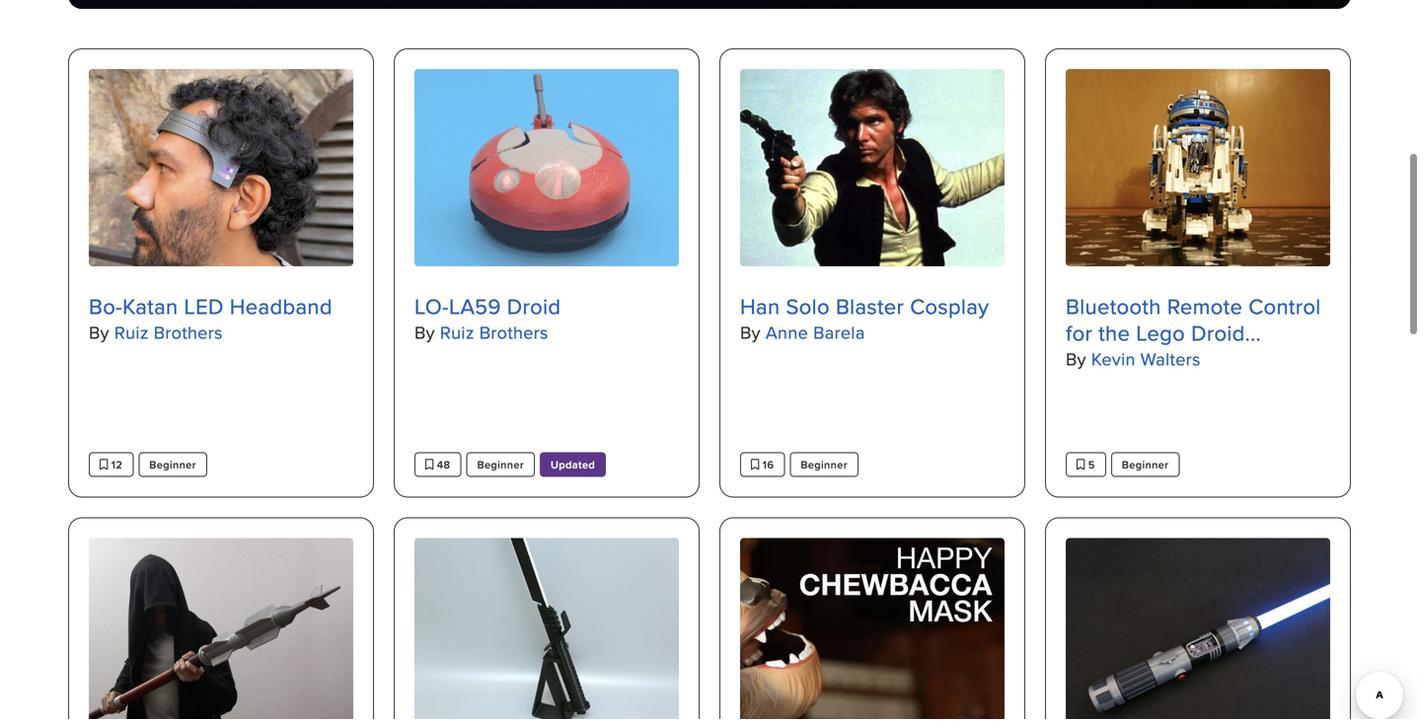 Task type: locate. For each thing, give the bounding box(es) containing it.
1 horizontal spatial brothers
[[480, 320, 549, 345]]

bluetooth
[[1066, 291, 1162, 322]]

by left 'la59'
[[415, 320, 435, 345]]

2 beginner from the left
[[477, 457, 524, 473]]

by inside bluetooth remote control for the lego droid... by kevin walters
[[1066, 346, 1087, 372]]

blaster
[[836, 291, 905, 322]]

han solo blaster cosplay image
[[741, 69, 1005, 267]]

beginner
[[149, 457, 196, 473], [477, 457, 524, 473], [801, 457, 848, 473], [1122, 457, 1169, 473]]

kevin walters link
[[1092, 346, 1201, 372]]

by left anne
[[741, 320, 761, 345]]

1 ruiz from the left
[[114, 320, 149, 345]]

ruiz left droid
[[440, 320, 475, 345]]

4 beginner from the left
[[1122, 457, 1169, 473]]

by inside han solo blaster cosplay by anne barela
[[741, 320, 761, 345]]

1 brothers from the left
[[154, 320, 223, 345]]

ruiz inside lo-la59 droid by ruiz brothers
[[440, 320, 475, 345]]

anne barela link
[[766, 320, 866, 345]]

bluetooth remote control for the lego droid... link
[[1066, 291, 1331, 348]]

beginner right "12"
[[149, 457, 196, 473]]

beginner right 16 at the right of the page
[[801, 457, 848, 473]]

ruiz inside bo-katan led headband by ruiz brothers
[[114, 320, 149, 345]]

16
[[760, 457, 774, 473]]

1 horizontal spatial ruiz brothers link
[[440, 320, 549, 345]]

katan
[[123, 291, 178, 322]]

2 brothers from the left
[[480, 320, 549, 345]]

ruiz left led
[[114, 320, 149, 345]]

2 ruiz brothers link from the left
[[440, 320, 549, 345]]

beginner for anne
[[801, 457, 848, 473]]

droid...
[[1192, 318, 1262, 348]]

2 ruiz from the left
[[440, 320, 475, 345]]

1 ruiz brothers link from the left
[[114, 320, 223, 345]]

brothers inside bo-katan led headband by ruiz brothers
[[154, 320, 223, 345]]

led headband in the style of bo katan from star wars image
[[89, 69, 353, 267]]

beginner right '48'
[[477, 457, 524, 473]]

diy darksaber build - 3d print with propmaker featherwing and ble image
[[415, 539, 679, 720]]

han
[[741, 291, 780, 322]]

kevin
[[1092, 346, 1136, 372]]

han solo blaster cosplay by anne barela
[[741, 291, 990, 345]]

headband
[[230, 291, 333, 322]]

brothers
[[154, 320, 223, 345], [480, 320, 549, 345]]

ruiz
[[114, 320, 149, 345], [440, 320, 475, 345]]

lego
[[1137, 318, 1186, 348]]

12
[[108, 457, 123, 473]]

cosplay
[[911, 291, 990, 322]]

by inside bo-katan led headband by ruiz brothers
[[89, 320, 109, 345]]

1 beginner from the left
[[149, 457, 196, 473]]

by left katan
[[89, 320, 109, 345]]

han solo blaster cosplay link
[[741, 291, 1005, 322]]

1 horizontal spatial ruiz
[[440, 320, 475, 345]]

beginner for lego
[[1122, 457, 1169, 473]]

la59
[[449, 291, 501, 322]]

beginner right 5
[[1122, 457, 1169, 473]]

by left "kevin"
[[1066, 346, 1087, 372]]

brothers inside lo-la59 droid by ruiz brothers
[[480, 320, 549, 345]]

brothers right bo- on the left
[[154, 320, 223, 345]]

ruiz brothers link
[[114, 320, 223, 345], [440, 320, 549, 345]]

3 beginner from the left
[[801, 457, 848, 473]]

led
[[184, 291, 224, 322]]

control
[[1249, 291, 1322, 322]]

ruiz brothers link for katan
[[114, 320, 223, 345]]

barela
[[814, 320, 866, 345]]

ruiz brothers link for la59
[[440, 320, 549, 345]]

for
[[1066, 318, 1093, 348]]

lo-la59 droid link
[[415, 291, 679, 322]]

0 horizontal spatial ruiz brothers link
[[114, 320, 223, 345]]

5
[[1086, 457, 1096, 473]]

0 horizontal spatial ruiz
[[114, 320, 149, 345]]

brothers right lo-
[[480, 320, 549, 345]]

by
[[89, 320, 109, 345], [415, 320, 435, 345], [741, 320, 761, 345], [1066, 346, 1087, 372]]

prop-maker lightsaber image
[[1066, 539, 1331, 720]]

0 horizontal spatial brothers
[[154, 320, 223, 345]]

droid
[[507, 291, 561, 322]]



Task type: describe. For each thing, give the bounding box(es) containing it.
beginner for brothers
[[477, 457, 524, 473]]

updated
[[551, 457, 595, 473]]

anne
[[766, 320, 809, 345]]

bluetooth remote control for the lego droid developer kit image
[[1066, 69, 1331, 267]]

happy chewbacca mask image
[[741, 539, 1005, 720]]

walters
[[1141, 346, 1201, 372]]

remote
[[1168, 291, 1243, 322]]

the
[[1099, 318, 1131, 348]]

bo-katan led headband by ruiz brothers
[[89, 291, 333, 345]]

lo-
[[415, 291, 449, 322]]

lo-la59 droid by ruiz brothers
[[415, 291, 561, 345]]

bo-katan led headband link
[[89, 291, 353, 322]]

bo-
[[89, 291, 123, 322]]

beginner for ruiz
[[149, 457, 196, 473]]

solo
[[786, 291, 830, 322]]

48
[[434, 457, 451, 473]]

by inside lo-la59 droid by ruiz brothers
[[415, 320, 435, 345]]

bluetooth remote control for the lego droid... by kevin walters
[[1066, 291, 1322, 372]]

tusken chief staff image
[[89, 539, 353, 720]]



Task type: vqa. For each thing, say whether or not it's contained in the screenshot.
Droid...
yes



